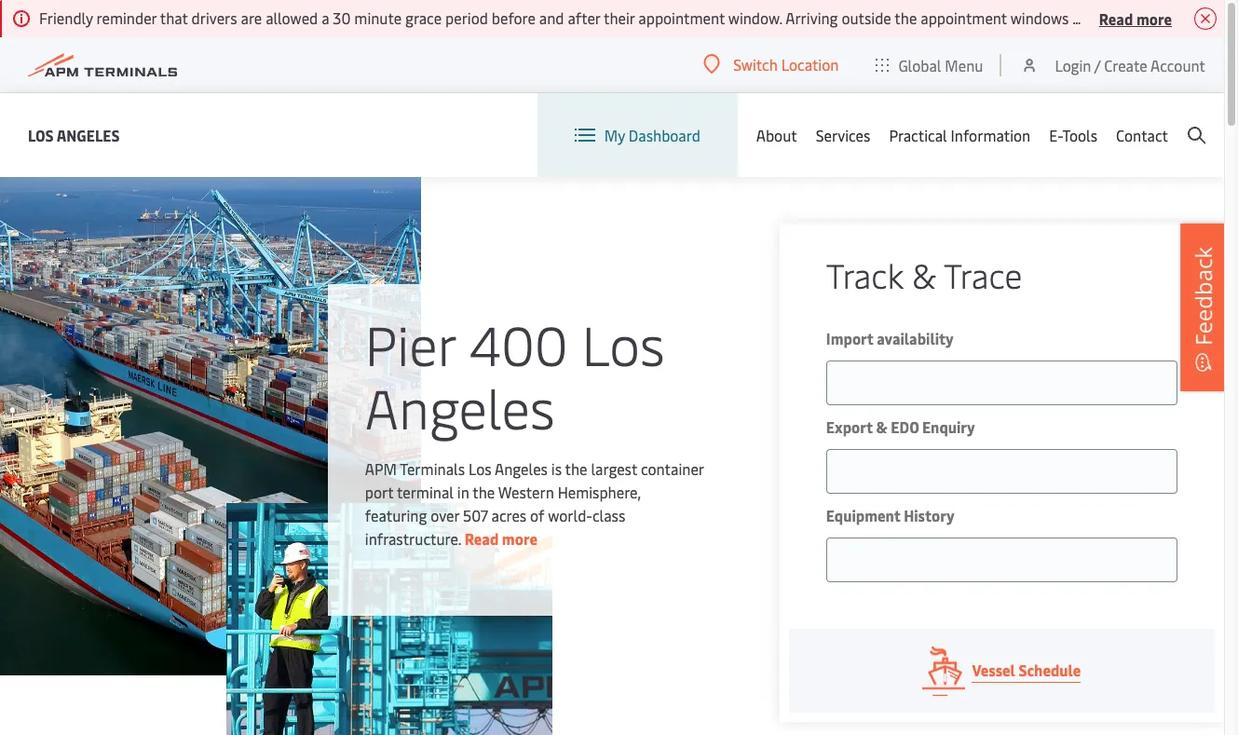 Task type: vqa. For each thing, say whether or not it's contained in the screenshot.
longer
no



Task type: locate. For each thing, give the bounding box(es) containing it.
0 vertical spatial &
[[912, 252, 937, 297]]

about
[[757, 125, 798, 145]]

history
[[904, 505, 955, 526]]

0 vertical spatial the
[[565, 458, 588, 479]]

2 vertical spatial los
[[469, 458, 492, 479]]

the
[[565, 458, 588, 479], [473, 481, 495, 502]]

los for apm terminals los angeles is the largest container port terminal in the western hemisphere, featuring over 507 acres of world-class infrastructure.
[[469, 458, 492, 479]]

angeles inside pier 400 los angeles
[[365, 370, 555, 443]]

& left "edo" in the right of the page
[[877, 417, 888, 437]]

read inside button
[[1100, 8, 1134, 28]]

/
[[1095, 55, 1101, 75]]

read more button
[[1100, 7, 1173, 30]]

angeles for apm
[[495, 458, 548, 479]]

2 vertical spatial angeles
[[495, 458, 548, 479]]

1 horizontal spatial los
[[469, 458, 492, 479]]

1 horizontal spatial &
[[912, 252, 937, 297]]

0 vertical spatial read more
[[1100, 8, 1173, 28]]

more inside button
[[1137, 8, 1173, 28]]

0 horizontal spatial los
[[28, 124, 54, 145]]

pier
[[365, 306, 456, 380]]

more
[[1137, 8, 1173, 28], [502, 528, 538, 549]]

my dashboard button
[[575, 93, 701, 177]]

read for read more link
[[465, 528, 499, 549]]

0 horizontal spatial &
[[877, 417, 888, 437]]

1 vertical spatial more
[[502, 528, 538, 549]]

export & edo enquiry
[[827, 417, 976, 437]]

services
[[816, 125, 871, 145]]

the right in
[[473, 481, 495, 502]]

more for the read more button
[[1137, 8, 1173, 28]]

read up login / create account link
[[1100, 8, 1134, 28]]

los angeles link
[[28, 124, 120, 147]]

contact
[[1117, 125, 1169, 145]]

the right the is at the bottom left of page
[[565, 458, 588, 479]]

los inside apm terminals los angeles is the largest container port terminal in the western hemisphere, featuring over 507 acres of world-class infrastructure.
[[469, 458, 492, 479]]

1 vertical spatial angeles
[[365, 370, 555, 443]]

1 horizontal spatial read
[[1100, 8, 1134, 28]]

1 vertical spatial &
[[877, 417, 888, 437]]

feedback button
[[1181, 223, 1228, 391]]

e-tools button
[[1050, 93, 1098, 177]]

location
[[782, 54, 839, 75]]

read more up the login / create account
[[1100, 8, 1173, 28]]

2 horizontal spatial los
[[582, 306, 665, 380]]

0 horizontal spatial read more
[[465, 528, 538, 549]]

los inside pier 400 los angeles
[[582, 306, 665, 380]]

over
[[431, 505, 460, 525]]

1 vertical spatial los
[[582, 306, 665, 380]]

& left trace
[[912, 252, 937, 297]]

angeles inside apm terminals los angeles is the largest container port terminal in the western hemisphere, featuring over 507 acres of world-class infrastructure.
[[495, 458, 548, 479]]

los angeles pier 400 image
[[0, 177, 421, 676]]

& for edo
[[877, 417, 888, 437]]

angeles
[[57, 124, 120, 145], [365, 370, 555, 443], [495, 458, 548, 479]]

close alert image
[[1195, 7, 1217, 30]]

507
[[463, 505, 488, 525]]

los
[[28, 124, 54, 145], [582, 306, 665, 380], [469, 458, 492, 479]]

port
[[365, 481, 394, 502]]

import availability
[[827, 328, 954, 349]]

0 vertical spatial angeles
[[57, 124, 120, 145]]

1 horizontal spatial the
[[565, 458, 588, 479]]

edo
[[891, 417, 919, 437]]

0 horizontal spatial read
[[465, 528, 499, 549]]

angeles for pier
[[365, 370, 555, 443]]

global menu
[[899, 55, 984, 75]]

0 horizontal spatial more
[[502, 528, 538, 549]]

western
[[499, 481, 554, 502]]

1 vertical spatial read more
[[465, 528, 538, 549]]

1 horizontal spatial more
[[1137, 8, 1173, 28]]

&
[[912, 252, 937, 297], [877, 417, 888, 437]]

0 vertical spatial read
[[1100, 8, 1134, 28]]

read down the 507
[[465, 528, 499, 549]]

more down acres
[[502, 528, 538, 549]]

read
[[1100, 8, 1134, 28], [465, 528, 499, 549]]

1 horizontal spatial read more
[[1100, 8, 1173, 28]]

practical information
[[890, 125, 1031, 145]]

read more
[[1100, 8, 1173, 28], [465, 528, 538, 549]]

information
[[951, 125, 1031, 145]]

los angeles
[[28, 124, 120, 145]]

e-
[[1050, 125, 1063, 145]]

1 vertical spatial read
[[465, 528, 499, 549]]

read more down acres
[[465, 528, 538, 549]]

read for the read more button
[[1100, 8, 1134, 28]]

0 vertical spatial los
[[28, 124, 54, 145]]

0 vertical spatial more
[[1137, 8, 1173, 28]]

400
[[469, 306, 568, 380]]

terminals
[[400, 458, 465, 479]]

my
[[605, 125, 625, 145]]

feedback
[[1188, 246, 1219, 345]]

trace
[[944, 252, 1023, 297]]

more left the 'close alert' image
[[1137, 8, 1173, 28]]

0 horizontal spatial the
[[473, 481, 495, 502]]

enquiry
[[923, 417, 976, 437]]

in
[[458, 481, 470, 502]]

vessel schedule link
[[789, 629, 1215, 713]]



Task type: describe. For each thing, give the bounding box(es) containing it.
la secondary image
[[227, 503, 553, 735]]

dashboard
[[629, 125, 701, 145]]

pier 400 los angeles
[[365, 306, 665, 443]]

schedule
[[1019, 660, 1082, 680]]

export
[[827, 417, 873, 437]]

equipment history
[[827, 505, 955, 526]]

read more for read more link
[[465, 528, 538, 549]]

services button
[[816, 93, 871, 177]]

class
[[593, 505, 626, 525]]

login / create account link
[[1021, 37, 1206, 92]]

equipment
[[827, 505, 901, 526]]

apm terminals los angeles is the largest container port terminal in the western hemisphere, featuring over 507 acres of world-class infrastructure.
[[365, 458, 704, 549]]

more for read more link
[[502, 528, 538, 549]]

practical information button
[[890, 93, 1031, 177]]

import
[[827, 328, 874, 349]]

about button
[[757, 93, 798, 177]]

track & trace
[[827, 252, 1023, 297]]

my dashboard
[[605, 125, 701, 145]]

acres
[[492, 505, 527, 525]]

login / create account
[[1056, 55, 1206, 75]]

vessel schedule
[[973, 660, 1082, 680]]

switch location
[[734, 54, 839, 75]]

apm
[[365, 458, 397, 479]]

tools
[[1063, 125, 1098, 145]]

track
[[827, 252, 904, 297]]

terminal
[[397, 481, 454, 502]]

vessel
[[973, 660, 1016, 680]]

read more for the read more button
[[1100, 8, 1173, 28]]

is
[[552, 458, 562, 479]]

availability
[[877, 328, 954, 349]]

of
[[530, 505, 545, 525]]

1 vertical spatial the
[[473, 481, 495, 502]]

e-tools
[[1050, 125, 1098, 145]]

world-
[[548, 505, 593, 525]]

global menu button
[[858, 37, 1002, 93]]

contact button
[[1117, 93, 1169, 177]]

los for pier 400 los angeles
[[582, 306, 665, 380]]

infrastructure.
[[365, 528, 461, 549]]

container
[[641, 458, 704, 479]]

largest
[[591, 458, 638, 479]]

practical
[[890, 125, 948, 145]]

login
[[1056, 55, 1092, 75]]

featuring
[[365, 505, 427, 525]]

read more link
[[465, 528, 538, 549]]

account
[[1151, 55, 1206, 75]]

switch
[[734, 54, 778, 75]]

hemisphere,
[[558, 481, 641, 502]]

switch location button
[[704, 54, 839, 75]]

create
[[1105, 55, 1148, 75]]

global
[[899, 55, 942, 75]]

& for trace
[[912, 252, 937, 297]]

menu
[[946, 55, 984, 75]]



